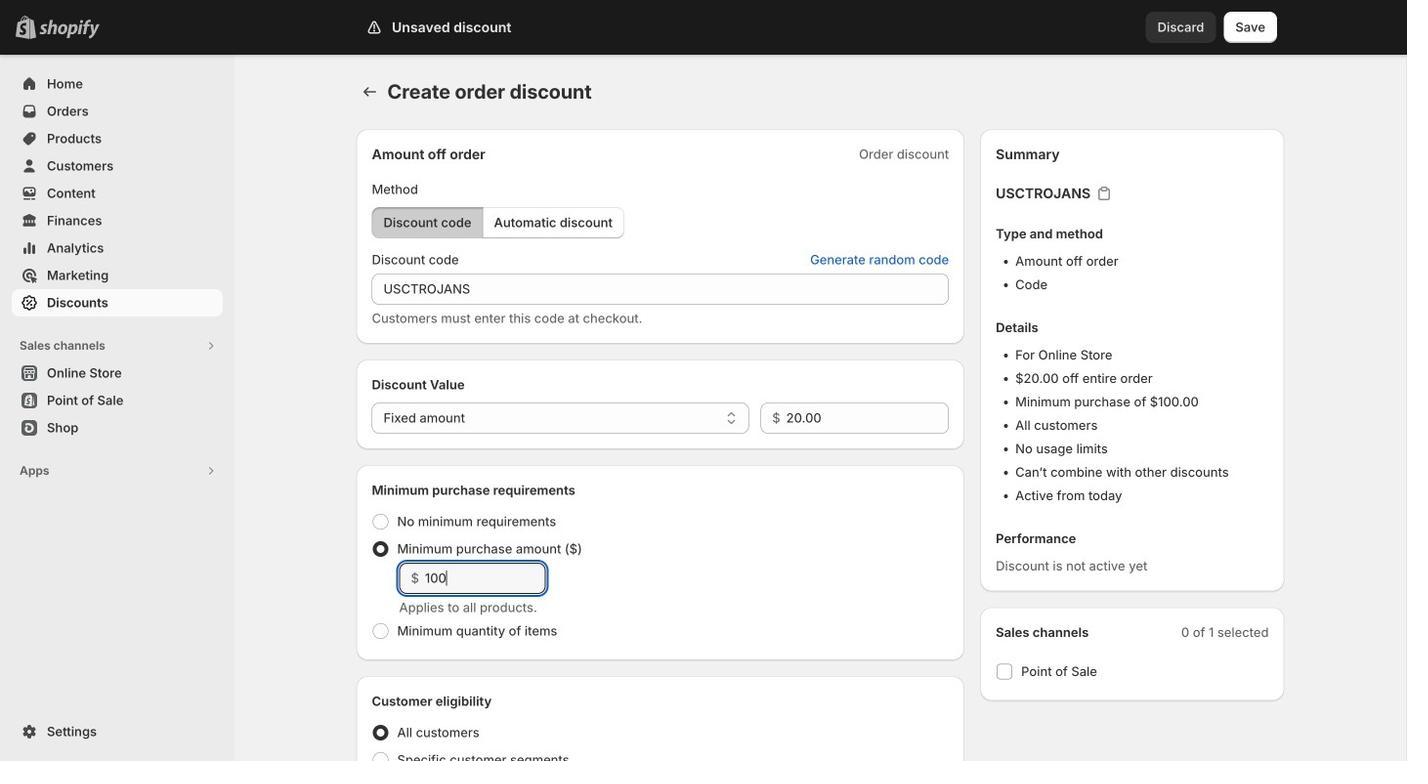 Task type: describe. For each thing, give the bounding box(es) containing it.
1 horizontal spatial 0.00 text field
[[787, 403, 949, 434]]



Task type: locate. For each thing, give the bounding box(es) containing it.
shopify image
[[39, 19, 100, 39]]

0 vertical spatial 0.00 text field
[[787, 403, 949, 434]]

0.00 text field
[[787, 403, 949, 434], [425, 563, 546, 594]]

0 horizontal spatial 0.00 text field
[[425, 563, 546, 594]]

None text field
[[372, 274, 950, 305]]

1 vertical spatial 0.00 text field
[[425, 563, 546, 594]]



Task type: vqa. For each thing, say whether or not it's contained in the screenshot.
MY STORE icon
no



